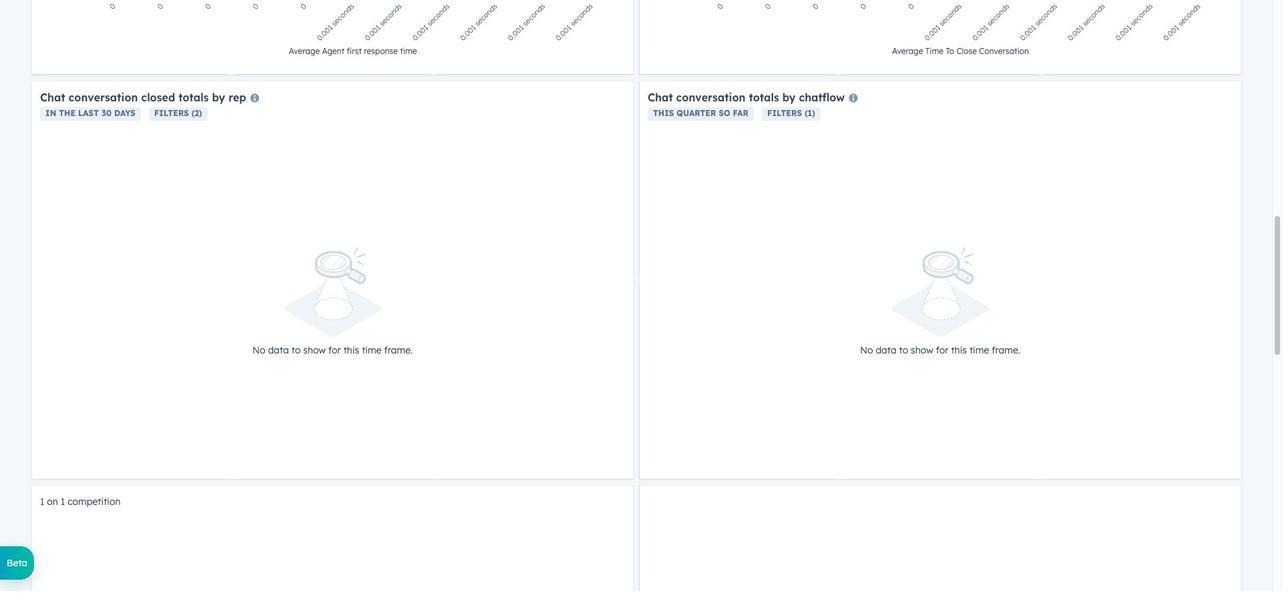 Task type: vqa. For each thing, say whether or not it's contained in the screenshot.
Website in the MARKETING 'menu'
no



Task type: describe. For each thing, give the bounding box(es) containing it.
2 interactive chart image from the left
[[648, 0, 1233, 66]]

1 interactive chart image from the left
[[40, 0, 625, 66]]



Task type: locate. For each thing, give the bounding box(es) containing it.
0 horizontal spatial interactive chart image
[[40, 0, 625, 66]]

interactive chart image
[[40, 0, 625, 66], [648, 0, 1233, 66]]

chat conversation closed totals by rep element
[[32, 81, 633, 480]]

1 horizontal spatial interactive chart image
[[648, 0, 1233, 66]]

chat conversation totals by chatflow element
[[640, 81, 1241, 480]]



